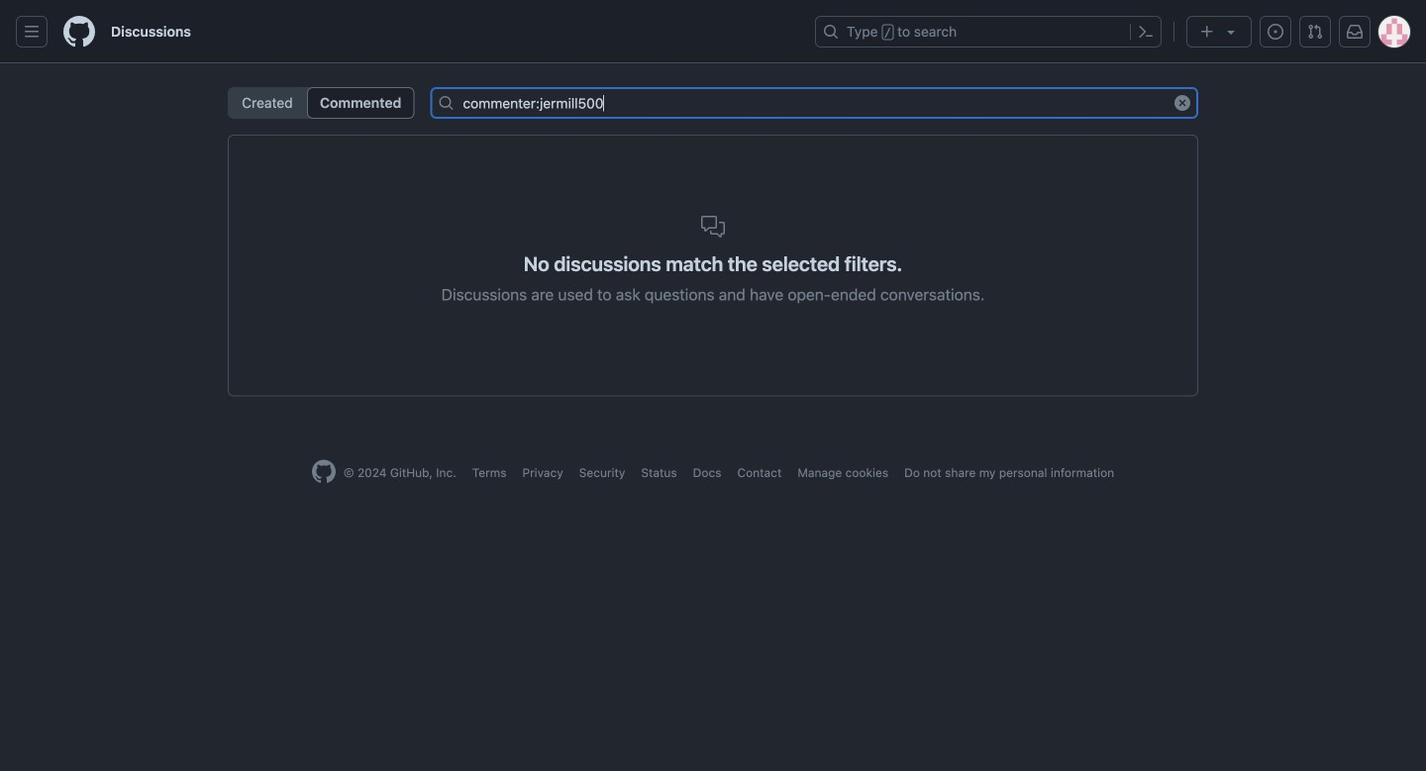 Task type: describe. For each thing, give the bounding box(es) containing it.
0 horizontal spatial homepage image
[[63, 16, 95, 48]]

clear image
[[1175, 95, 1191, 111]]

triangle down image
[[1223, 24, 1239, 40]]

comment discussion image
[[701, 215, 725, 239]]

command palette image
[[1138, 24, 1154, 40]]

git pull request image
[[1307, 24, 1323, 40]]

1 vertical spatial homepage image
[[312, 460, 336, 484]]

plus image
[[1200, 24, 1215, 40]]



Task type: vqa. For each thing, say whether or not it's contained in the screenshot.
IN PROGRESS COLUMN MENU Image
no



Task type: locate. For each thing, give the bounding box(es) containing it.
notifications image
[[1347, 24, 1363, 40]]

search image
[[438, 95, 454, 111]]

list
[[228, 87, 414, 119]]

issue opened image
[[1268, 24, 1284, 40]]

Search all discussions text field
[[430, 87, 1199, 119]]

0 vertical spatial homepage image
[[63, 16, 95, 48]]

homepage image
[[63, 16, 95, 48], [312, 460, 336, 484]]

Discussions search field
[[430, 87, 1199, 119]]

1 horizontal spatial homepage image
[[312, 460, 336, 484]]



